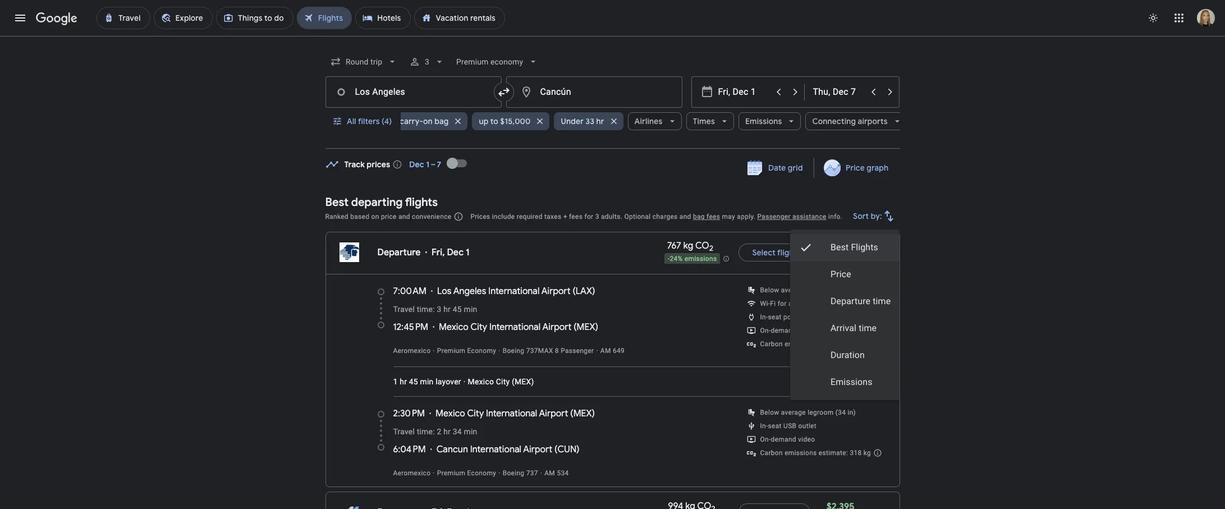 Task type: describe. For each thing, give the bounding box(es) containing it.
1 carry-on bag
[[395, 116, 449, 126]]

am for cun
[[545, 470, 555, 477]]

best for best departing flights
[[325, 195, 349, 209]]

Arrival time: 6:04 PM. text field
[[393, 444, 426, 455]]

premium for cancun international airport ( cun )
[[437, 470, 466, 477]]

select flight
[[753, 248, 798, 258]]

am for mex
[[601, 347, 611, 355]]

2 video from the top
[[799, 436, 816, 444]]

none search field containing all filters (4)
[[325, 48, 907, 149]]

time for departure time
[[874, 296, 892, 307]]

min for mexico
[[464, 427, 478, 436]]

below average legroom (33 in)
[[761, 286, 857, 294]]

1 vertical spatial mexico
[[468, 377, 494, 386]]

$2,395 round trip
[[825, 241, 855, 263]]

boeing 737
[[503, 470, 538, 477]]

kg inside 767 kg co 2
[[684, 241, 694, 252]]

1 horizontal spatial passenger
[[758, 213, 791, 221]]

duration
[[831, 350, 866, 361]]

on for based
[[372, 213, 379, 221]]

1 horizontal spatial for
[[778, 300, 787, 308]]

up to $15,000 button
[[473, 108, 550, 135]]

(34
[[836, 409, 846, 417]]

under 33 hr button
[[555, 108, 624, 135]]

outlets
[[826, 313, 848, 321]]

seat for usb
[[769, 422, 782, 430]]

economy for city
[[468, 347, 497, 355]]

1 – 7
[[426, 159, 442, 170]]

3 inside '3' popup button
[[425, 57, 430, 66]]

best flights radio item
[[791, 234, 901, 261]]

required
[[517, 213, 543, 221]]

fee
[[795, 300, 805, 308]]

below for los angeles international airport ( lax )
[[761, 286, 780, 294]]

0 horizontal spatial usb
[[784, 422, 797, 430]]

1 vertical spatial dec
[[447, 247, 464, 258]]

filters
[[358, 116, 380, 126]]

select flight button
[[739, 239, 811, 266]]

passenger assistance button
[[758, 213, 827, 221]]

-
[[668, 255, 670, 263]]

sort
[[853, 211, 869, 221]]

0 vertical spatial 45
[[453, 305, 462, 314]]

2 demand from the top
[[771, 436, 797, 444]]

am 649
[[601, 347, 625, 355]]

seat for power
[[769, 313, 782, 321]]

dec inside find the best price region
[[410, 159, 424, 170]]

airport up 737
[[524, 444, 553, 455]]

1 for 1 hr 45 min layover
[[393, 377, 398, 386]]

connecting airports
[[813, 116, 888, 126]]

under 33 hr
[[561, 116, 605, 126]]

apply.
[[738, 213, 756, 221]]

carbon for carbon emissions estimate:
[[761, 340, 783, 348]]

2395 US dollars text field
[[827, 502, 855, 509]]

trip
[[844, 256, 855, 263]]

0 horizontal spatial passenger
[[561, 347, 594, 355]]

convenience
[[412, 213, 452, 221]]

outlet
[[799, 422, 817, 430]]

arrival
[[831, 323, 857, 334]]

price for price graph
[[847, 163, 866, 173]]

city for 12:45 pm
[[471, 322, 488, 333]]

1 vertical spatial min
[[420, 377, 434, 386]]

carbon emissions estimate:
[[761, 340, 851, 348]]

flight details. leaves los angeles international airport at 7:00 am on friday, december 1 and arrives at cancun international airport at 6:04 pm on friday, december 1. image
[[873, 246, 886, 259]]

airport for 2:30 pm
[[539, 408, 569, 420]]

sort by: button
[[849, 203, 901, 230]]

adults.
[[601, 213, 623, 221]]

date grid
[[769, 163, 803, 173]]

0 vertical spatial emissions
[[685, 255, 717, 263]]

2 on- from the top
[[761, 436, 771, 444]]

( for 7:00 am
[[573, 286, 576, 297]]

min for los
[[464, 305, 478, 314]]

1 vertical spatial 1
[[466, 247, 470, 258]]

layover
[[436, 377, 462, 386]]

6:04 pm
[[393, 444, 426, 455]]

1 vertical spatial city
[[496, 377, 510, 386]]

a
[[789, 300, 793, 308]]

economy for international
[[468, 470, 497, 477]]

in-seat usb outlet
[[761, 422, 817, 430]]

12:45 pm
[[393, 322, 429, 333]]

mexico city international airport ( mex ) for 12:45 pm
[[439, 322, 599, 333]]

international up the boeing 737
[[471, 444, 522, 455]]

ranked based on price and convenience
[[325, 213, 452, 221]]

charges
[[653, 213, 678, 221]]

mex for 12:45 pm
[[577, 322, 596, 333]]

may
[[723, 213, 736, 221]]

0 horizontal spatial for
[[585, 213, 594, 221]]

0 vertical spatial  image
[[464, 377, 466, 386]]

by:
[[871, 211, 883, 221]]

+
[[564, 213, 568, 221]]

7:00 am
[[393, 286, 427, 297]]

2 on-demand video from the top
[[761, 436, 816, 444]]

power
[[784, 313, 803, 321]]

travel for 2:30 pm
[[393, 427, 415, 436]]

angeles
[[454, 286, 487, 297]]

up
[[479, 116, 489, 126]]

34
[[453, 427, 462, 436]]

select your sort order. menu
[[791, 230, 901, 400]]

bag fees button
[[694, 213, 721, 221]]

dec 1 – 7
[[410, 159, 442, 170]]

estimate: for carbon emissions estimate:
[[819, 340, 849, 348]]

8
[[555, 347, 559, 355]]

1 video from the top
[[799, 327, 816, 335]]

fri, dec 1
[[432, 247, 470, 258]]

best flights
[[831, 242, 879, 253]]

1 carry-on bag button
[[388, 108, 468, 135]]

carbon emissions estimate: 318 kg
[[761, 449, 872, 457]]

optional
[[625, 213, 651, 221]]

emissions inside emissions popup button
[[746, 116, 783, 126]]

(4)
[[382, 116, 392, 126]]

price for price
[[831, 269, 852, 280]]

flights
[[852, 242, 879, 253]]

bag inside best departing flights 'main content'
[[694, 213, 705, 221]]

best departing flights main content
[[325, 150, 901, 509]]

international for 7:00 am
[[489, 286, 540, 297]]

time for arrival time
[[859, 323, 877, 334]]

carry-
[[400, 116, 424, 126]]

time: for 7:00 am
[[417, 305, 435, 314]]

1 and from the left
[[399, 213, 410, 221]]

) for 7:00 am
[[593, 286, 596, 297]]

emissions for carbon emissions estimate: 318 kg
[[785, 449, 817, 457]]

flights
[[405, 195, 438, 209]]

airport for 7:00 am
[[542, 286, 571, 297]]

co
[[696, 241, 710, 252]]

mexico for 12:45 pm
[[439, 322, 469, 333]]

(33
[[836, 286, 846, 294]]

1 on- from the top
[[761, 327, 771, 335]]

prices include required taxes + fees for 3 adults. optional charges and bag fees may apply. passenger assistance
[[471, 213, 827, 221]]

sort by:
[[853, 211, 883, 221]]

$15,000
[[501, 116, 531, 126]]

mexico city ( mex )
[[468, 377, 534, 386]]

learn more about ranking image
[[454, 212, 464, 222]]

$2,395
[[827, 241, 855, 253]]

carbon for carbon emissions estimate: 318 kg
[[761, 449, 783, 457]]

airport for 12:45 pm
[[543, 322, 572, 333]]

hr inside under 33 hr popup button
[[597, 116, 605, 126]]

flight
[[778, 248, 798, 258]]

time: for 2:30 pm
[[417, 427, 435, 436]]

hr left '34'
[[444, 427, 451, 436]]

all filters (4)
[[347, 116, 392, 126]]

649
[[613, 347, 625, 355]]

travel time: 3 hr 45 min
[[393, 305, 478, 314]]

boeing for international
[[503, 347, 525, 355]]

date
[[769, 163, 786, 173]]

loading results progress bar
[[0, 36, 1226, 38]]

airlines
[[635, 116, 663, 126]]

date grid button
[[739, 158, 812, 178]]

departure for departure
[[378, 247, 421, 258]]

2395 US dollars text field
[[827, 241, 855, 253]]

am 534
[[545, 470, 569, 477]]

average for mexico city international airport ( mex )
[[782, 409, 806, 417]]

1 hr 45 min layover
[[393, 377, 462, 386]]

connecting airports button
[[806, 108, 907, 135]]

Departure time: 2:30 PM. text field
[[393, 408, 425, 420]]

2 and from the left
[[680, 213, 692, 221]]

767
[[668, 241, 682, 252]]

aeromexico for 6:04 pm
[[393, 470, 431, 477]]

on for carry-
[[424, 116, 433, 126]]



Task type: vqa. For each thing, say whether or not it's contained in the screenshot.
Passenger assistance 'BUTTON'
yes



Task type: locate. For each thing, give the bounding box(es) containing it.
estimate: for carbon emissions estimate: 318 kg
[[819, 449, 849, 457]]

best departing flights
[[325, 195, 438, 209]]

Arrival time: 12:45 PM. text field
[[393, 322, 429, 333]]

based
[[351, 213, 370, 221]]

2 vertical spatial mex
[[574, 408, 592, 420]]

demand down in-seat usb outlet in the right bottom of the page
[[771, 436, 797, 444]]

1 horizontal spatial usb
[[811, 313, 825, 321]]

0 horizontal spatial bag
[[435, 116, 449, 126]]

767 kg co 2
[[668, 241, 714, 254]]

demand down power
[[771, 327, 797, 335]]

departure for departure time
[[831, 296, 871, 307]]

1 horizontal spatial 2
[[710, 244, 714, 254]]

price inside price "radio item"
[[831, 269, 852, 280]]

estimate:
[[819, 340, 849, 348], [819, 449, 849, 457]]

up to $15,000
[[479, 116, 531, 126]]

aeromexico for 12:45 pm
[[393, 347, 431, 355]]

1 vertical spatial 45
[[409, 377, 418, 386]]

travel
[[393, 305, 415, 314], [393, 427, 415, 436]]

318
[[851, 449, 862, 457]]

2 boeing from the top
[[503, 470, 525, 477]]

1 fees from the left
[[569, 213, 583, 221]]

) for 12:45 pm
[[596, 322, 599, 333]]

0 vertical spatial legroom
[[808, 286, 834, 294]]

on left price
[[372, 213, 379, 221]]

in)
[[848, 286, 857, 294], [848, 409, 857, 417]]

change appearance image
[[1141, 4, 1168, 31]]

premium up layover
[[437, 347, 466, 355]]

hr
[[597, 116, 605, 126], [444, 305, 451, 314], [400, 377, 407, 386], [444, 427, 451, 436]]

0 vertical spatial in)
[[848, 286, 857, 294]]

None text field
[[506, 76, 683, 108]]

None search field
[[325, 48, 907, 149]]

price radio item
[[791, 261, 901, 288]]

estimate: left 318
[[819, 449, 849, 457]]

2 in- from the top
[[761, 422, 769, 430]]

min right '34'
[[464, 427, 478, 436]]

 image right layover
[[464, 377, 466, 386]]

0 vertical spatial premium
[[437, 347, 466, 355]]

0 horizontal spatial 3
[[425, 57, 430, 66]]

time: up 6:04 pm
[[417, 427, 435, 436]]

1 vertical spatial am
[[545, 470, 555, 477]]

emissions
[[746, 116, 783, 126], [831, 377, 873, 388]]

2 left '34'
[[437, 427, 442, 436]]

1 in- from the top
[[761, 313, 769, 321]]

boeing for airport
[[503, 470, 525, 477]]

on- down in-seat usb outlet in the right bottom of the page
[[761, 436, 771, 444]]

45 down angeles at the left bottom of the page
[[453, 305, 462, 314]]

1 demand from the top
[[771, 327, 797, 335]]

2 vertical spatial mexico
[[436, 408, 466, 420]]

1 below from the top
[[761, 286, 780, 294]]

1 seat from the top
[[769, 313, 782, 321]]

mexico city international airport ( mex ) for 2:30 pm
[[436, 408, 595, 420]]

( for 2:30 pm
[[571, 408, 574, 420]]

kg
[[684, 241, 694, 252], [864, 449, 872, 457]]

 image
[[464, 377, 466, 386], [541, 470, 543, 477]]

0 vertical spatial time
[[874, 296, 892, 307]]

seat
[[769, 313, 782, 321], [769, 422, 782, 430]]

3 button
[[405, 48, 450, 75]]

taxes
[[545, 213, 562, 221]]

 image right 737
[[541, 470, 543, 477]]

bag right carry-
[[435, 116, 449, 126]]

1 horizontal spatial kg
[[864, 449, 872, 457]]

legroom
[[808, 286, 834, 294], [808, 409, 834, 417]]

2 premium from the top
[[437, 470, 466, 477]]

international up 737max
[[490, 322, 541, 333]]

departure time
[[831, 296, 892, 307]]

2 vertical spatial 1
[[393, 377, 398, 386]]

in) right (33
[[848, 286, 857, 294]]

boeing left 737max
[[503, 347, 525, 355]]

international for 2:30 pm
[[486, 408, 538, 420]]

time
[[874, 296, 892, 307], [859, 323, 877, 334]]

1 vertical spatial emissions
[[785, 340, 817, 348]]

for left the a
[[778, 300, 787, 308]]

1 for 1 carry-on bag
[[395, 116, 398, 126]]

in- down wi-
[[761, 313, 769, 321]]

0 vertical spatial mexico
[[439, 322, 469, 333]]

0 horizontal spatial am
[[545, 470, 555, 477]]

1 horizontal spatial 3
[[437, 305, 442, 314]]

average up the a
[[782, 286, 806, 294]]

2 aeromexico from the top
[[393, 470, 431, 477]]

1 carbon from the top
[[761, 340, 783, 348]]

None text field
[[325, 76, 502, 108]]

0 horizontal spatial 45
[[409, 377, 418, 386]]

estimate: up the 'duration'
[[819, 340, 849, 348]]

(
[[573, 286, 576, 297], [574, 322, 577, 333], [512, 377, 515, 386], [571, 408, 574, 420], [555, 444, 558, 455]]

2 in) from the top
[[848, 409, 857, 417]]

seat down 'fi'
[[769, 313, 782, 321]]

airport
[[542, 286, 571, 297], [543, 322, 572, 333], [539, 408, 569, 420], [524, 444, 553, 455]]

include
[[492, 213, 515, 221]]

departure inside select your sort order. menu
[[831, 296, 871, 307]]

in- for in-seat usb outlet
[[761, 422, 769, 430]]

33
[[586, 116, 595, 126]]

am left 534
[[545, 470, 555, 477]]

below average legroom (34 in)
[[761, 409, 857, 417]]

economy up 'mexico city ( mex )'
[[468, 347, 497, 355]]

 image
[[426, 247, 427, 258]]

1 vertical spatial best
[[831, 242, 849, 253]]

city right layover
[[496, 377, 510, 386]]

0 vertical spatial on
[[424, 116, 433, 126]]

in-seat power & usb outlets
[[761, 313, 848, 321]]

1 estimate: from the top
[[819, 340, 849, 348]]

) for 2:30 pm
[[592, 408, 595, 420]]

los angeles international airport ( lax )
[[438, 286, 596, 297]]

&
[[805, 313, 810, 321]]

and right the charges
[[680, 213, 692, 221]]

dec
[[410, 159, 424, 170], [447, 247, 464, 258]]

passenger right apply.
[[758, 213, 791, 221]]

0 vertical spatial video
[[799, 327, 816, 335]]

Return text field
[[813, 77, 865, 107]]

usb
[[811, 313, 825, 321], [784, 422, 797, 430]]

price graph
[[847, 163, 889, 173]]

carbon down 'fi'
[[761, 340, 783, 348]]

below up 'fi'
[[761, 286, 780, 294]]

time: up 12:45 pm at the left bottom
[[417, 305, 435, 314]]

2 legroom from the top
[[808, 409, 834, 417]]

airports
[[858, 116, 888, 126]]

45 up 2:30 pm
[[409, 377, 418, 386]]

1 right (4)
[[395, 116, 398, 126]]

2 fees from the left
[[707, 213, 721, 221]]

on-demand video
[[761, 327, 816, 335], [761, 436, 816, 444]]

mex up cun
[[574, 408, 592, 420]]

0 vertical spatial mex
[[577, 322, 596, 333]]

aeromexico down arrival time: 12:45 pm. text field
[[393, 347, 431, 355]]

1 vertical spatial usb
[[784, 422, 797, 430]]

1 vertical spatial mex
[[515, 377, 532, 386]]

under
[[561, 116, 584, 126]]

0 vertical spatial price
[[847, 163, 866, 173]]

bag up "co"
[[694, 213, 705, 221]]

0 vertical spatial in-
[[761, 313, 769, 321]]

price inside price graph button
[[847, 163, 866, 173]]

1 up departure time: 2:30 pm. text box
[[393, 377, 398, 386]]

0 vertical spatial min
[[464, 305, 478, 314]]

departing
[[351, 195, 403, 209]]

in- for in-seat power & usb outlets
[[761, 313, 769, 321]]

1 time: from the top
[[417, 305, 435, 314]]

mexico up '34'
[[436, 408, 466, 420]]

Departure time: 7:00 AM. text field
[[393, 286, 427, 297]]

carbon
[[761, 340, 783, 348], [761, 449, 783, 457]]

( for 12:45 pm
[[574, 322, 577, 333]]

1 horizontal spatial departure
[[831, 296, 871, 307]]

city down angeles at the left bottom of the page
[[471, 322, 488, 333]]

1 in) from the top
[[848, 286, 857, 294]]

prices
[[367, 159, 390, 170]]

connecting
[[813, 116, 857, 126]]

2 vertical spatial city
[[467, 408, 484, 420]]

0 vertical spatial below
[[761, 286, 780, 294]]

emissions down in-seat power & usb outlets
[[785, 340, 817, 348]]

emissions down the 'duration'
[[831, 377, 873, 388]]

1 vertical spatial time:
[[417, 427, 435, 436]]

0 vertical spatial passenger
[[758, 213, 791, 221]]

0 horizontal spatial kg
[[684, 241, 694, 252]]

below for mexico city international airport ( mex )
[[761, 409, 780, 417]]

city down 'mexico city ( mex )'
[[467, 408, 484, 420]]

1 right fri,
[[466, 247, 470, 258]]

0 vertical spatial aeromexico
[[393, 347, 431, 355]]

and
[[399, 213, 410, 221], [680, 213, 692, 221]]

2 estimate: from the top
[[819, 449, 849, 457]]

price up (33
[[831, 269, 852, 280]]

1 horizontal spatial on
[[424, 116, 433, 126]]

1 vertical spatial on-
[[761, 436, 771, 444]]

in-
[[761, 313, 769, 321], [761, 422, 769, 430]]

hr up departure time: 2:30 pm. text box
[[400, 377, 407, 386]]

1 vertical spatial 2
[[437, 427, 442, 436]]

on
[[424, 116, 433, 126], [372, 213, 379, 221]]

0 vertical spatial economy
[[468, 347, 497, 355]]

2 travel from the top
[[393, 427, 415, 436]]

in) for mexico city international airport ( mex )
[[848, 409, 857, 417]]

2 carbon from the top
[[761, 449, 783, 457]]

departure down price
[[378, 247, 421, 258]]

airport up the 8
[[543, 322, 572, 333]]

2 economy from the top
[[468, 470, 497, 477]]

seat left "outlet" on the right
[[769, 422, 782, 430]]

demand
[[771, 327, 797, 335], [771, 436, 797, 444]]

0 vertical spatial am
[[601, 347, 611, 355]]

video down "outlet" on the right
[[799, 436, 816, 444]]

airport up cun
[[539, 408, 569, 420]]

1 average from the top
[[782, 286, 806, 294]]

mex down 737max
[[515, 377, 532, 386]]

kg right 318
[[864, 449, 872, 457]]

Departure text field
[[719, 77, 770, 107]]

1 economy from the top
[[468, 347, 497, 355]]

dec right fri,
[[447, 247, 464, 258]]

1 vertical spatial on-demand video
[[761, 436, 816, 444]]

2 vertical spatial 3
[[437, 305, 442, 314]]

on- down wi-
[[761, 327, 771, 335]]

2 below from the top
[[761, 409, 780, 417]]

in- left "outlet" on the right
[[761, 422, 769, 430]]

best up round
[[831, 242, 849, 253]]

usb right &
[[811, 313, 825, 321]]

1 horizontal spatial  image
[[541, 470, 543, 477]]

carbon down in-seat usb outlet in the right bottom of the page
[[761, 449, 783, 457]]

premium economy
[[437, 347, 497, 355], [437, 470, 497, 477]]

0 vertical spatial on-demand video
[[761, 327, 816, 335]]

0 horizontal spatial on
[[372, 213, 379, 221]]

in) for los angeles international airport ( lax )
[[848, 286, 857, 294]]

international for 12:45 pm
[[490, 322, 541, 333]]

1 horizontal spatial 45
[[453, 305, 462, 314]]

1 vertical spatial video
[[799, 436, 816, 444]]

economy down cancun international airport ( cun )
[[468, 470, 497, 477]]

video down &
[[799, 327, 816, 335]]

1 legroom from the top
[[808, 286, 834, 294]]

0 vertical spatial 3
[[425, 57, 430, 66]]

1 vertical spatial estimate:
[[819, 449, 849, 457]]

international
[[489, 286, 540, 297], [490, 322, 541, 333], [486, 408, 538, 420], [471, 444, 522, 455]]

best for best flights
[[831, 242, 849, 253]]

emissions button
[[739, 108, 802, 135]]

2 inside 767 kg co 2
[[710, 244, 714, 254]]

1 horizontal spatial and
[[680, 213, 692, 221]]

legroom for los angeles international airport ( lax )
[[808, 286, 834, 294]]

1 horizontal spatial dec
[[447, 247, 464, 258]]

emissions inside select your sort order. menu
[[831, 377, 873, 388]]

1 vertical spatial price
[[831, 269, 852, 280]]

2 up -24% emissions
[[710, 244, 714, 254]]

2
[[710, 244, 714, 254], [437, 427, 442, 436]]

1 vertical spatial below
[[761, 409, 780, 417]]

main menu image
[[13, 11, 27, 25]]

0 vertical spatial travel
[[393, 305, 415, 314]]

legroom up "outlet" on the right
[[808, 409, 834, 417]]

wi-fi for a fee
[[761, 300, 805, 308]]

and right price
[[399, 213, 410, 221]]

1 vertical spatial kg
[[864, 449, 872, 457]]

2 average from the top
[[782, 409, 806, 417]]

0 vertical spatial usb
[[811, 313, 825, 321]]

0 vertical spatial departure
[[378, 247, 421, 258]]

1 vertical spatial 3
[[596, 213, 600, 221]]

airport left lax
[[542, 286, 571, 297]]

0 vertical spatial time:
[[417, 305, 435, 314]]

emissions down "outlet" on the right
[[785, 449, 817, 457]]

track prices
[[345, 159, 390, 170]]

premium for mexico city international airport ( mex )
[[437, 347, 466, 355]]

mexico city international airport ( mex ) up 737max
[[439, 322, 599, 333]]

travel for 7:00 am
[[393, 305, 415, 314]]

kg up -24% emissions
[[684, 241, 694, 252]]

bag inside 1 carry-on bag popup button
[[435, 116, 449, 126]]

1 vertical spatial on
[[372, 213, 379, 221]]

0 vertical spatial 1
[[395, 116, 398, 126]]

1 vertical spatial passenger
[[561, 347, 594, 355]]

mex for 2:30 pm
[[574, 408, 592, 420]]

1 vertical spatial travel
[[393, 427, 415, 436]]

emissions for carbon emissions estimate:
[[785, 340, 817, 348]]

emissions down departure text box
[[746, 116, 783, 126]]

international right angeles at the left bottom of the page
[[489, 286, 540, 297]]

1 premium from the top
[[437, 347, 466, 355]]

1 inside popup button
[[395, 116, 398, 126]]

carbon emissions estimate: 450 kilograms element
[[761, 340, 872, 348]]

swap origin and destination. image
[[497, 85, 511, 99]]

534
[[557, 470, 569, 477]]

1 vertical spatial carbon
[[761, 449, 783, 457]]

2 seat from the top
[[769, 422, 782, 430]]

1 horizontal spatial am
[[601, 347, 611, 355]]

in) right (34
[[848, 409, 857, 417]]

city for 2:30 pm
[[467, 408, 484, 420]]

emissions down "co"
[[685, 255, 717, 263]]

airlines button
[[628, 108, 682, 135]]

737max
[[527, 347, 554, 355]]

select flight image
[[739, 499, 811, 509]]

0 vertical spatial best
[[325, 195, 349, 209]]

emissions
[[685, 255, 717, 263], [785, 340, 817, 348], [785, 449, 817, 457]]

on-demand video down power
[[761, 327, 816, 335]]

carbon emissions estimate: 318 kilograms element
[[761, 449, 872, 457]]

usb left "outlet" on the right
[[784, 422, 797, 430]]

on-demand video down in-seat usb outlet in the right bottom of the page
[[761, 436, 816, 444]]

premium economy down cancun
[[437, 470, 497, 477]]

boeing left 737
[[503, 470, 525, 477]]

fi
[[771, 300, 776, 308]]

am left 649
[[601, 347, 611, 355]]

international down 'mexico city ( mex )'
[[486, 408, 538, 420]]

0 horizontal spatial and
[[399, 213, 410, 221]]

departure down (33
[[831, 296, 871, 307]]

0 vertical spatial boeing
[[503, 347, 525, 355]]

1 vertical spatial premium
[[437, 470, 466, 477]]

passenger right the 8
[[561, 347, 594, 355]]

hr down los
[[444, 305, 451, 314]]

1 vertical spatial in-
[[761, 422, 769, 430]]

1 vertical spatial mexico city international airport ( mex )
[[436, 408, 595, 420]]

travel down "7:00 am"
[[393, 305, 415, 314]]

round
[[825, 256, 843, 263]]

for
[[585, 213, 594, 221], [778, 300, 787, 308]]

grid
[[788, 163, 803, 173]]

price left graph
[[847, 163, 866, 173]]

1 vertical spatial bag
[[694, 213, 705, 221]]

1 on-demand video from the top
[[761, 327, 816, 335]]

0 horizontal spatial fees
[[569, 213, 583, 221]]

0 horizontal spatial emissions
[[746, 116, 783, 126]]

2:30 pm
[[393, 408, 425, 420]]

2 premium economy from the top
[[437, 470, 497, 477]]

legroom for mexico city international airport ( mex )
[[808, 409, 834, 417]]

all
[[347, 116, 356, 126]]

city
[[471, 322, 488, 333], [496, 377, 510, 386], [467, 408, 484, 420]]

mex
[[577, 322, 596, 333], [515, 377, 532, 386], [574, 408, 592, 420]]

1 travel from the top
[[393, 305, 415, 314]]

times button
[[687, 108, 735, 135]]

premium economy for cancun
[[437, 470, 497, 477]]

premium economy for mexico
[[437, 347, 497, 355]]

mexico city international airport ( mex ) down 'mexico city ( mex )'
[[436, 408, 595, 420]]

average
[[782, 286, 806, 294], [782, 409, 806, 417]]

track
[[345, 159, 365, 170]]

0 vertical spatial bag
[[435, 116, 449, 126]]

bag
[[435, 116, 449, 126], [694, 213, 705, 221]]

mexico for 2:30 pm
[[436, 408, 466, 420]]

min left layover
[[420, 377, 434, 386]]

1 vertical spatial for
[[778, 300, 787, 308]]

None field
[[325, 52, 403, 72], [452, 52, 544, 72], [325, 52, 403, 72], [452, 52, 544, 72]]

wi-
[[761, 300, 771, 308]]

2 vertical spatial min
[[464, 427, 478, 436]]

0 vertical spatial premium economy
[[437, 347, 497, 355]]

0 vertical spatial dec
[[410, 159, 424, 170]]

1 aeromexico from the top
[[393, 347, 431, 355]]

2 vertical spatial emissions
[[785, 449, 817, 457]]

time right "arrival"
[[859, 323, 877, 334]]

price
[[381, 213, 397, 221]]

1 boeing from the top
[[503, 347, 525, 355]]

0 vertical spatial for
[[585, 213, 594, 221]]

travel down 2:30 pm
[[393, 427, 415, 436]]

fees right +
[[569, 213, 583, 221]]

hr right 33 at top left
[[597, 116, 605, 126]]

average for los angeles international airport ( lax )
[[782, 286, 806, 294]]

time up arrival time
[[874, 296, 892, 307]]

graph
[[867, 163, 889, 173]]

best inside radio item
[[831, 242, 849, 253]]

mexico down the travel time: 3 hr 45 min
[[439, 322, 469, 333]]

fri,
[[432, 247, 445, 258]]

min down angeles at the left bottom of the page
[[464, 305, 478, 314]]

0 horizontal spatial  image
[[464, 377, 466, 386]]

average up in-seat usb outlet in the right bottom of the page
[[782, 409, 806, 417]]

1 horizontal spatial bag
[[694, 213, 705, 221]]

1 premium economy from the top
[[437, 347, 497, 355]]

1 vertical spatial average
[[782, 409, 806, 417]]

mex down lax
[[577, 322, 596, 333]]

premium economy up layover
[[437, 347, 497, 355]]

prices
[[471, 213, 491, 221]]

1 vertical spatial demand
[[771, 436, 797, 444]]

0 vertical spatial city
[[471, 322, 488, 333]]

1 vertical spatial premium economy
[[437, 470, 497, 477]]

2 horizontal spatial 3
[[596, 213, 600, 221]]

price graph button
[[817, 158, 898, 178]]

learn more about tracked prices image
[[393, 159, 403, 170]]

on right (4)
[[424, 116, 433, 126]]

1 vertical spatial time
[[859, 323, 877, 334]]

1 vertical spatial  image
[[541, 470, 543, 477]]

aeromexico down arrival time: 6:04 pm. text box
[[393, 470, 431, 477]]

cun
[[558, 444, 577, 455]]

-24% emissions
[[668, 255, 717, 263]]

2 time: from the top
[[417, 427, 435, 436]]

1 vertical spatial boeing
[[503, 470, 525, 477]]

0 horizontal spatial departure
[[378, 247, 421, 258]]

on inside best departing flights 'main content'
[[372, 213, 379, 221]]

video
[[799, 327, 816, 335], [799, 436, 816, 444]]

mexico right layover
[[468, 377, 494, 386]]

premium down cancun
[[437, 470, 466, 477]]

for left adults.
[[585, 213, 594, 221]]

0 vertical spatial on-
[[761, 327, 771, 335]]

on inside popup button
[[424, 116, 433, 126]]

find the best price region
[[325, 150, 901, 187]]

fees left may
[[707, 213, 721, 221]]



